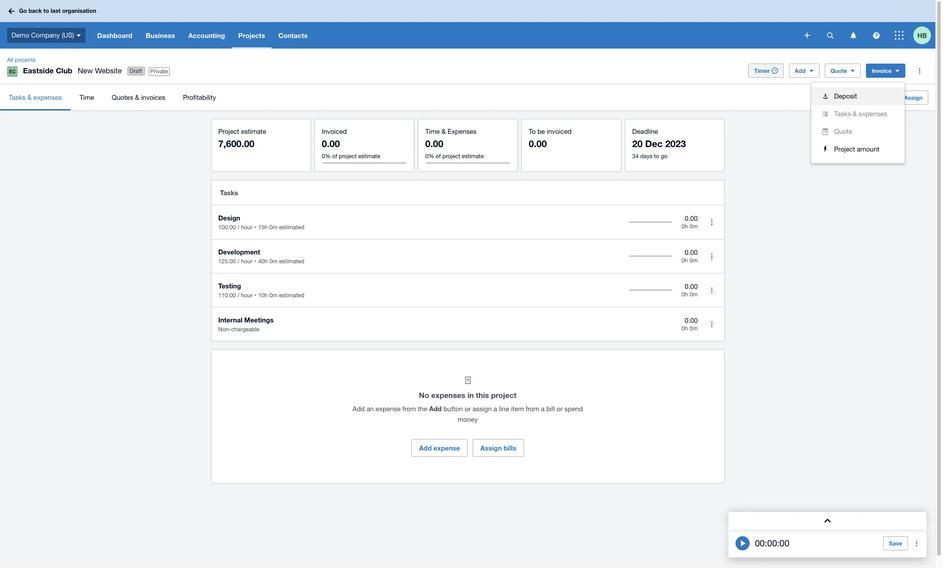 Task type: vqa. For each thing, say whether or not it's contained in the screenshot.
New
yes



Task type: describe. For each thing, give the bounding box(es) containing it.
chargeable
[[231, 326, 260, 333]]

club
[[56, 66, 72, 75]]

0m inside development 125.00 / hour • 40h 0m estimated
[[269, 258, 277, 265]]

expense inside button
[[434, 445, 460, 452]]

ec
[[9, 69, 16, 74]]

estimate inside invoiced 0.00 0% of project estimate
[[358, 153, 380, 160]]

projects
[[15, 57, 36, 63]]

1 a from the left
[[494, 406, 497, 413]]

& right quotes
[[135, 94, 139, 101]]

& inside "time & expenses 0.00 0% of project estimate"
[[442, 128, 446, 135]]

4 0h from the top
[[682, 326, 688, 332]]

eastside
[[23, 66, 54, 75]]

expenses
[[448, 128, 477, 135]]

& inside button
[[853, 110, 857, 118]]

2 vertical spatial expenses
[[431, 391, 465, 400]]

profitability
[[183, 94, 216, 101]]

add right the
[[429, 405, 442, 413]]

all projects link
[[4, 56, 39, 65]]

125.00
[[218, 258, 236, 265]]

testing
[[218, 282, 241, 290]]

0.00 0h 0m for design
[[682, 215, 698, 230]]

quotes & invoices link
[[103, 84, 174, 111]]

time for time
[[80, 94, 94, 101]]

0% inside "time & expenses 0.00 0% of project estimate"
[[425, 153, 434, 160]]

assign bills link
[[473, 440, 524, 457]]

timer button
[[749, 64, 784, 78]]

go back to last organisation
[[19, 7, 96, 14]]

button
[[444, 406, 463, 413]]

invoice button
[[866, 64, 905, 78]]

invoices
[[141, 94, 165, 101]]

draft
[[130, 68, 142, 74]]

back
[[28, 7, 42, 14]]

eastside club
[[23, 66, 72, 75]]

1 from from the left
[[403, 406, 416, 413]]

to be invoiced 0.00
[[529, 128, 572, 150]]

demo company (us)
[[12, 31, 74, 39]]

invoice
[[872, 67, 892, 74]]

0.00 0h 0m for testing
[[682, 283, 698, 298]]

estimated for development
[[279, 258, 304, 265]]

tasks & expenses link
[[0, 84, 71, 111]]

0 horizontal spatial expenses
[[33, 94, 62, 101]]

add for add
[[795, 67, 806, 74]]

hour for design
[[241, 224, 253, 231]]

quote button
[[825, 64, 861, 78]]

tasks inside button
[[834, 110, 851, 118]]

save
[[889, 541, 902, 548]]

deadline 20 dec 2023 34 days to go
[[632, 128, 686, 160]]

timer
[[754, 67, 770, 74]]

internal
[[218, 316, 242, 324]]

quotes & invoices
[[112, 94, 165, 101]]

100.00
[[218, 224, 236, 231]]

add button
[[789, 64, 819, 78]]

hour for development
[[241, 258, 253, 265]]

1 horizontal spatial tasks
[[220, 189, 238, 197]]

invoiced
[[547, 128, 572, 135]]

money
[[458, 416, 478, 424]]

deposit button
[[811, 88, 905, 105]]

0 vertical spatial tasks & expenses
[[9, 94, 62, 101]]

wrapper image for deposit
[[820, 94, 831, 99]]

contacts button
[[272, 22, 314, 49]]

00:00:00
[[755, 539, 789, 549]]

assign button
[[888, 90, 928, 105]]

in
[[467, 391, 474, 400]]

quote inside button
[[834, 128, 852, 135]]

projects button
[[232, 22, 272, 49]]

add expense
[[419, 445, 460, 452]]

wrapper image for project amount
[[820, 146, 831, 153]]

demo company (us) button
[[0, 22, 91, 49]]

add expense button
[[412, 440, 468, 457]]

be
[[538, 128, 545, 135]]

start timer image
[[736, 537, 750, 551]]

hb button
[[913, 22, 936, 49]]

line
[[499, 406, 509, 413]]

project for project amount
[[834, 146, 855, 153]]

development
[[218, 248, 260, 256]]

organisation
[[62, 7, 96, 14]]

demo
[[12, 31, 29, 39]]

profitability link
[[174, 84, 225, 111]]

estimate inside "time & expenses 0.00 0% of project estimate"
[[462, 153, 484, 160]]

design
[[218, 214, 240, 222]]

10h
[[258, 292, 268, 299]]

1 vertical spatial more options image
[[703, 214, 721, 231]]

0% inside invoiced 0.00 0% of project estimate
[[322, 153, 331, 160]]

estimated for design
[[279, 224, 304, 231]]

time for time & expenses 0.00 0% of project estimate
[[425, 128, 440, 135]]

accounting
[[188, 31, 225, 39]]

0 horizontal spatial svg image
[[827, 32, 834, 39]]

invoiced
[[322, 128, 347, 135]]

website
[[95, 66, 122, 75]]

deadline
[[632, 128, 658, 135]]

of inside invoiced 0.00 0% of project estimate
[[332, 153, 337, 160]]

bills
[[504, 445, 516, 452]]

save button
[[883, 537, 908, 551]]

2 from from the left
[[526, 406, 539, 413]]

add an expense from the add button or assign a line item from a bill or spend money
[[353, 405, 583, 424]]

34
[[632, 153, 639, 160]]

project amount
[[834, 146, 879, 153]]

the
[[418, 406, 427, 413]]

business button
[[139, 22, 182, 49]]

add for add an expense from the add button or assign a line item from a bill or spend money
[[353, 406, 365, 413]]

• for testing
[[254, 292, 256, 299]]

project for expenses
[[491, 391, 516, 400]]

expense inside add an expense from the add button or assign a line item from a bill or spend money
[[376, 406, 401, 413]]



Task type: locate. For each thing, give the bounding box(es) containing it.
to left the go
[[654, 153, 659, 160]]

2 0.00 0h 0m from the top
[[682, 249, 698, 264]]

hour inside development 125.00 / hour • 40h 0m estimated
[[241, 258, 253, 265]]

new
[[78, 66, 93, 75]]

0 horizontal spatial tasks & expenses
[[9, 94, 62, 101]]

1 horizontal spatial from
[[526, 406, 539, 413]]

0 horizontal spatial a
[[494, 406, 497, 413]]

1 of from the left
[[332, 153, 337, 160]]

svg image left hb
[[895, 31, 904, 40]]

0.00 0h 0m for development
[[682, 249, 698, 264]]

0%
[[322, 153, 331, 160], [425, 153, 434, 160]]

from right the item
[[526, 406, 539, 413]]

2 vertical spatial /
[[237, 292, 239, 299]]

project for project estimate 7,600.00
[[218, 128, 239, 135]]

assign left 'bills'
[[480, 445, 502, 452]]

quote inside popup button
[[831, 67, 847, 74]]

/ right 110.00
[[237, 292, 239, 299]]

0 vertical spatial hour
[[241, 224, 253, 231]]

an
[[367, 406, 374, 413]]

svg image up quote popup button
[[850, 32, 856, 39]]

20
[[632, 138, 643, 150]]

wrapper image for quote
[[820, 128, 831, 135]]

projects
[[238, 31, 265, 39]]

0 horizontal spatial assign
[[480, 445, 502, 452]]

3 0.00 0h 0m from the top
[[682, 283, 698, 298]]

wrapper image left deposit
[[820, 94, 831, 99]]

1 vertical spatial quote
[[834, 128, 852, 135]]

1 vertical spatial expenses
[[859, 110, 887, 118]]

time link
[[71, 84, 103, 111]]

2 wrapper image from the top
[[820, 146, 831, 153]]

quote
[[831, 67, 847, 74], [834, 128, 852, 135]]

tasks
[[9, 94, 26, 101], [834, 110, 851, 118], [220, 189, 238, 197]]

1 vertical spatial tasks
[[834, 110, 851, 118]]

hb
[[917, 31, 927, 39]]

project down invoiced
[[339, 153, 357, 160]]

quote up deposit
[[831, 67, 847, 74]]

2 • from the top
[[254, 258, 256, 265]]

2 vertical spatial estimated
[[279, 292, 304, 299]]

add down the
[[419, 445, 432, 452]]

testing 110.00 / hour • 10h 0m estimated
[[218, 282, 304, 299]]

development 125.00 / hour • 40h 0m estimated
[[218, 248, 304, 265]]

navigation containing dashboard
[[91, 22, 798, 49]]

3 hour from the top
[[241, 292, 253, 299]]

0 vertical spatial expenses
[[33, 94, 62, 101]]

all
[[7, 57, 13, 63]]

0 vertical spatial quote
[[831, 67, 847, 74]]

2 0% from the left
[[425, 153, 434, 160]]

1 horizontal spatial time
[[425, 128, 440, 135]]

invoiced 0.00 0% of project estimate
[[322, 128, 380, 160]]

add left the an
[[353, 406, 365, 413]]

1 vertical spatial tasks & expenses
[[834, 110, 887, 118]]

2 horizontal spatial expenses
[[859, 110, 887, 118]]

2 horizontal spatial tasks
[[834, 110, 851, 118]]

estimated inside design 100.00 / hour • 15h 0m estimated
[[279, 224, 304, 231]]

• inside the 'testing 110.00 / hour • 10h 0m estimated'
[[254, 292, 256, 299]]

/ for design
[[237, 224, 239, 231]]

tasks down deposit
[[834, 110, 851, 118]]

assign for assign
[[904, 94, 923, 101]]

estimated inside the 'testing 110.00 / hour • 10h 0m estimated'
[[279, 292, 304, 299]]

1 vertical spatial time
[[425, 128, 440, 135]]

hour for testing
[[241, 292, 253, 299]]

hour inside the 'testing 110.00 / hour • 10h 0m estimated'
[[241, 292, 253, 299]]

0 vertical spatial wrapper image
[[820, 112, 831, 116]]

0 horizontal spatial from
[[403, 406, 416, 413]]

1 horizontal spatial 0%
[[425, 153, 434, 160]]

time & expenses 0.00 0% of project estimate
[[425, 128, 484, 160]]

hour inside design 100.00 / hour • 15h 0m estimated
[[241, 224, 253, 231]]

3 / from the top
[[237, 292, 239, 299]]

project up 7,600.00
[[218, 128, 239, 135]]

estimated right 15h
[[279, 224, 304, 231]]

of
[[332, 153, 337, 160], [436, 153, 441, 160]]

/ inside the 'testing 110.00 / hour • 10h 0m estimated'
[[237, 292, 239, 299]]

0 vertical spatial tasks
[[9, 94, 26, 101]]

more options image
[[911, 62, 928, 80], [703, 214, 721, 231]]

1 vertical spatial project
[[834, 146, 855, 153]]

svg image inside demo company (us) popup button
[[76, 34, 81, 37]]

7,600.00
[[218, 138, 254, 150]]

1 horizontal spatial more options image
[[911, 62, 928, 80]]

1 horizontal spatial project
[[834, 146, 855, 153]]

tasks & expenses
[[9, 94, 62, 101], [834, 110, 887, 118]]

dec
[[645, 138, 663, 150]]

accounting button
[[182, 22, 232, 49]]

• left 15h
[[254, 224, 256, 231]]

quotes
[[112, 94, 133, 101]]

&
[[27, 94, 32, 101], [135, 94, 139, 101], [853, 110, 857, 118], [442, 128, 446, 135]]

company
[[31, 31, 60, 39]]

0.00 inside invoiced 0.00 0% of project estimate
[[322, 138, 340, 150]]

0 vertical spatial project
[[218, 128, 239, 135]]

0 horizontal spatial expense
[[376, 406, 401, 413]]

/ inside development 125.00 / hour • 40h 0m estimated
[[237, 258, 239, 265]]

all projects
[[7, 57, 36, 63]]

svg image up invoice at top right
[[873, 32, 880, 39]]

1 • from the top
[[254, 224, 256, 231]]

assign inside button
[[904, 94, 923, 101]]

0h
[[682, 224, 688, 230], [682, 258, 688, 264], [682, 292, 688, 298], [682, 326, 688, 332]]

/ down development
[[237, 258, 239, 265]]

hour left 15h
[[241, 224, 253, 231]]

navigation
[[91, 22, 798, 49]]

1 horizontal spatial assign
[[904, 94, 923, 101]]

business
[[146, 31, 175, 39]]

no
[[419, 391, 429, 400]]

0 horizontal spatial estimate
[[241, 128, 266, 135]]

2 vertical spatial hour
[[241, 292, 253, 299]]

wrapper image down tasks & expenses button
[[820, 128, 831, 135]]

dashboard
[[97, 31, 132, 39]]

from
[[403, 406, 416, 413], [526, 406, 539, 413]]

to
[[529, 128, 536, 135]]

time inside time "link"
[[80, 94, 94, 101]]

this
[[476, 391, 489, 400]]

tasks & expenses inside button
[[834, 110, 887, 118]]

110.00
[[218, 292, 236, 299]]

a
[[494, 406, 497, 413], [541, 406, 545, 413]]

3 0h from the top
[[682, 292, 688, 298]]

0 vertical spatial more options image
[[911, 62, 928, 80]]

amount
[[857, 146, 879, 153]]

1 / from the top
[[237, 224, 239, 231]]

private
[[150, 68, 168, 75]]

• left "40h"
[[254, 258, 256, 265]]

days
[[640, 153, 653, 160]]

1 horizontal spatial expenses
[[431, 391, 465, 400]]

tasks & expenses button
[[811, 105, 905, 123]]

/ inside design 100.00 / hour • 15h 0m estimated
[[237, 224, 239, 231]]

0 horizontal spatial tasks
[[9, 94, 26, 101]]

assign
[[473, 406, 492, 413]]

2 vertical spatial •
[[254, 292, 256, 299]]

assign for assign bills
[[480, 445, 502, 452]]

1 vertical spatial assign
[[480, 445, 502, 452]]

hour left 10h
[[241, 292, 253, 299]]

expenses down eastside club
[[33, 94, 62, 101]]

project for 0.00
[[339, 153, 357, 160]]

to
[[44, 7, 49, 14], [654, 153, 659, 160]]

0 horizontal spatial 0%
[[322, 153, 331, 160]]

svg image left go at the left of the page
[[8, 8, 15, 14]]

tasks & expenses down eastside
[[9, 94, 62, 101]]

expenses up button at left bottom
[[431, 391, 465, 400]]

a left bill
[[541, 406, 545, 413]]

or right bill
[[557, 406, 563, 413]]

wrapper image inside project amount button
[[820, 146, 831, 153]]

2 horizontal spatial estimate
[[462, 153, 484, 160]]

wrapper image left project amount
[[820, 146, 831, 153]]

2 horizontal spatial svg image
[[895, 31, 904, 40]]

expense down money
[[434, 445, 460, 452]]

0h for design
[[682, 224, 688, 230]]

0 vertical spatial to
[[44, 7, 49, 14]]

(us)
[[62, 31, 74, 39]]

2 hour from the top
[[241, 258, 253, 265]]

0 vertical spatial wrapper image
[[820, 94, 831, 99]]

navigation inside banner
[[91, 22, 798, 49]]

40h
[[258, 258, 268, 265]]

estimated for testing
[[279, 292, 304, 299]]

1 vertical spatial expense
[[434, 445, 460, 452]]

wrapper image
[[820, 94, 831, 99], [820, 146, 831, 153]]

0 vertical spatial expense
[[376, 406, 401, 413]]

go
[[19, 7, 27, 14]]

0 vertical spatial /
[[237, 224, 239, 231]]

a left line
[[494, 406, 497, 413]]

no expenses in this project
[[419, 391, 516, 400]]

project inside project estimate 7,600.00
[[218, 128, 239, 135]]

project estimate 7,600.00
[[218, 128, 266, 150]]

svg image
[[895, 31, 904, 40], [827, 32, 834, 39], [873, 32, 880, 39]]

project up line
[[491, 391, 516, 400]]

project down quote button
[[834, 146, 855, 153]]

assign down invoice popup button
[[904, 94, 923, 101]]

2 estimated from the top
[[279, 258, 304, 265]]

svg image up the add popup button
[[805, 33, 810, 38]]

• inside design 100.00 / hour • 15h 0m estimated
[[254, 224, 256, 231]]

more options image for internal meetings
[[703, 316, 721, 334]]

estimated right 10h
[[279, 292, 304, 299]]

expenses down deposit button
[[859, 110, 887, 118]]

svg image up quote popup button
[[827, 32, 834, 39]]

0 horizontal spatial or
[[465, 406, 471, 413]]

new website
[[78, 66, 122, 75]]

0 horizontal spatial more options image
[[703, 214, 721, 231]]

2 / from the top
[[237, 258, 239, 265]]

2 a from the left
[[541, 406, 545, 413]]

2 wrapper image from the top
[[820, 128, 831, 135]]

add for add expense
[[419, 445, 432, 452]]

& down deposit button
[[853, 110, 857, 118]]

internal meetings non-chargeable
[[218, 316, 274, 333]]

/ for testing
[[237, 292, 239, 299]]

1 horizontal spatial or
[[557, 406, 563, 413]]

estimate inside project estimate 7,600.00
[[241, 128, 266, 135]]

/ right 100.00
[[237, 224, 239, 231]]

quote button
[[811, 123, 905, 141]]

list box
[[811, 82, 905, 164]]

0 horizontal spatial of
[[332, 153, 337, 160]]

go back to last organisation link
[[5, 3, 102, 19]]

1 0.00 0h 0m from the top
[[682, 215, 698, 230]]

0.00 inside to be invoiced 0.00
[[529, 138, 547, 150]]

0 horizontal spatial time
[[80, 94, 94, 101]]

1 or from the left
[[465, 406, 471, 413]]

& down eastside
[[27, 94, 32, 101]]

wrapper image inside deposit button
[[820, 94, 831, 99]]

tasks & expenses down deposit button
[[834, 110, 887, 118]]

tasks up the design
[[220, 189, 238, 197]]

• for development
[[254, 258, 256, 265]]

add right timer button at right
[[795, 67, 806, 74]]

• left 10h
[[254, 292, 256, 299]]

group containing deposit
[[811, 82, 905, 164]]

2 of from the left
[[436, 153, 441, 160]]

0m inside design 100.00 / hour • 15h 0m estimated
[[269, 224, 277, 231]]

2 0h from the top
[[682, 258, 688, 264]]

more options image for development
[[703, 248, 721, 265]]

0.00 0h 0m
[[682, 215, 698, 230], [682, 249, 698, 264], [682, 283, 698, 298], [682, 317, 698, 332]]

1 estimated from the top
[[279, 224, 304, 231]]

wrapper image inside tasks & expenses button
[[820, 112, 831, 116]]

more options image for testing
[[703, 282, 721, 299]]

deposit
[[834, 92, 857, 100]]

1 horizontal spatial of
[[436, 153, 441, 160]]

1 horizontal spatial estimate
[[358, 153, 380, 160]]

item
[[511, 406, 524, 413]]

banner
[[0, 0, 936, 49]]

wrapper image inside quote button
[[820, 128, 831, 135]]

1 wrapper image from the top
[[820, 94, 831, 99]]

1 vertical spatial wrapper image
[[820, 128, 831, 135]]

0m inside the 'testing 110.00 / hour • 10h 0m estimated'
[[269, 292, 277, 299]]

0 horizontal spatial to
[[44, 7, 49, 14]]

list box containing deposit
[[811, 82, 905, 164]]

0 vertical spatial assign
[[904, 94, 923, 101]]

3 • from the top
[[254, 292, 256, 299]]

non-
[[218, 326, 231, 333]]

wrapper image up quote button
[[820, 112, 831, 116]]

1 vertical spatial wrapper image
[[820, 146, 831, 153]]

0.00 inside "time & expenses 0.00 0% of project estimate"
[[425, 138, 443, 150]]

project inside button
[[834, 146, 855, 153]]

to left "last"
[[44, 7, 49, 14]]

meetings
[[244, 316, 274, 324]]

0h for development
[[682, 258, 688, 264]]

& left expenses
[[442, 128, 446, 135]]

from left the
[[403, 406, 416, 413]]

estimated right "40h"
[[279, 258, 304, 265]]

1 0% from the left
[[322, 153, 331, 160]]

group
[[811, 82, 905, 164]]

estimated inside development 125.00 / hour • 40h 0m estimated
[[279, 258, 304, 265]]

1 horizontal spatial expense
[[434, 445, 460, 452]]

4 0.00 0h 0m from the top
[[682, 317, 698, 332]]

expense right the an
[[376, 406, 401, 413]]

0 horizontal spatial project
[[339, 153, 357, 160]]

1 vertical spatial •
[[254, 258, 256, 265]]

hour down development
[[241, 258, 253, 265]]

tasks down ec
[[9, 94, 26, 101]]

quote up project amount
[[834, 128, 852, 135]]

time down new
[[80, 94, 94, 101]]

project inside invoiced 0.00 0% of project estimate
[[339, 153, 357, 160]]

• inside development 125.00 / hour • 40h 0m estimated
[[254, 258, 256, 265]]

2 horizontal spatial project
[[491, 391, 516, 400]]

1 horizontal spatial tasks & expenses
[[834, 110, 887, 118]]

1 horizontal spatial svg image
[[873, 32, 880, 39]]

go
[[661, 153, 667, 160]]

0 vertical spatial •
[[254, 224, 256, 231]]

0 vertical spatial time
[[80, 94, 94, 101]]

/
[[237, 224, 239, 231], [237, 258, 239, 265], [237, 292, 239, 299]]

15h
[[258, 224, 268, 231]]

or up money
[[465, 406, 471, 413]]

1 vertical spatial to
[[654, 153, 659, 160]]

0h for testing
[[682, 292, 688, 298]]

add inside button
[[419, 445, 432, 452]]

estimated
[[279, 224, 304, 231], [279, 258, 304, 265], [279, 292, 304, 299]]

1 vertical spatial /
[[237, 258, 239, 265]]

2 vertical spatial tasks
[[220, 189, 238, 197]]

expenses inside button
[[859, 110, 887, 118]]

1 vertical spatial estimated
[[279, 258, 304, 265]]

assign bills
[[480, 445, 516, 452]]

time inside "time & expenses 0.00 0% of project estimate"
[[425, 128, 440, 135]]

0 vertical spatial estimated
[[279, 224, 304, 231]]

of inside "time & expenses 0.00 0% of project estimate"
[[436, 153, 441, 160]]

svg image
[[8, 8, 15, 14], [850, 32, 856, 39], [805, 33, 810, 38], [76, 34, 81, 37]]

more options image
[[703, 248, 721, 265], [703, 282, 721, 299], [703, 316, 721, 334], [908, 535, 926, 553]]

design 100.00 / hour • 15h 0m estimated
[[218, 214, 304, 231]]

add
[[795, 67, 806, 74], [429, 405, 442, 413], [353, 406, 365, 413], [419, 445, 432, 452]]

project inside "time & expenses 0.00 0% of project estimate"
[[442, 153, 460, 160]]

3 estimated from the top
[[279, 292, 304, 299]]

wrapper image for tasks & expenses
[[820, 112, 831, 116]]

1 hour from the top
[[241, 224, 253, 231]]

time left expenses
[[425, 128, 440, 135]]

svg image right the (us)
[[76, 34, 81, 37]]

• for design
[[254, 224, 256, 231]]

to inside deadline 20 dec 2023 34 days to go
[[654, 153, 659, 160]]

assign
[[904, 94, 923, 101], [480, 445, 502, 452]]

0 horizontal spatial project
[[218, 128, 239, 135]]

/ for development
[[237, 258, 239, 265]]

1 0h from the top
[[682, 224, 688, 230]]

svg image inside go back to last organisation link
[[8, 8, 15, 14]]

spend
[[565, 406, 583, 413]]

1 horizontal spatial project
[[442, 153, 460, 160]]

project amount button
[[811, 141, 905, 158]]

1 wrapper image from the top
[[820, 112, 831, 116]]

project down expenses
[[442, 153, 460, 160]]

1 horizontal spatial to
[[654, 153, 659, 160]]

wrapper image
[[820, 112, 831, 116], [820, 128, 831, 135]]

last
[[51, 7, 61, 14]]

2 or from the left
[[557, 406, 563, 413]]

expenses
[[33, 94, 62, 101], [859, 110, 887, 118], [431, 391, 465, 400]]

banner containing hb
[[0, 0, 936, 49]]

add inside popup button
[[795, 67, 806, 74]]

1 vertical spatial hour
[[241, 258, 253, 265]]

contacts
[[278, 31, 308, 39]]

1 horizontal spatial a
[[541, 406, 545, 413]]



